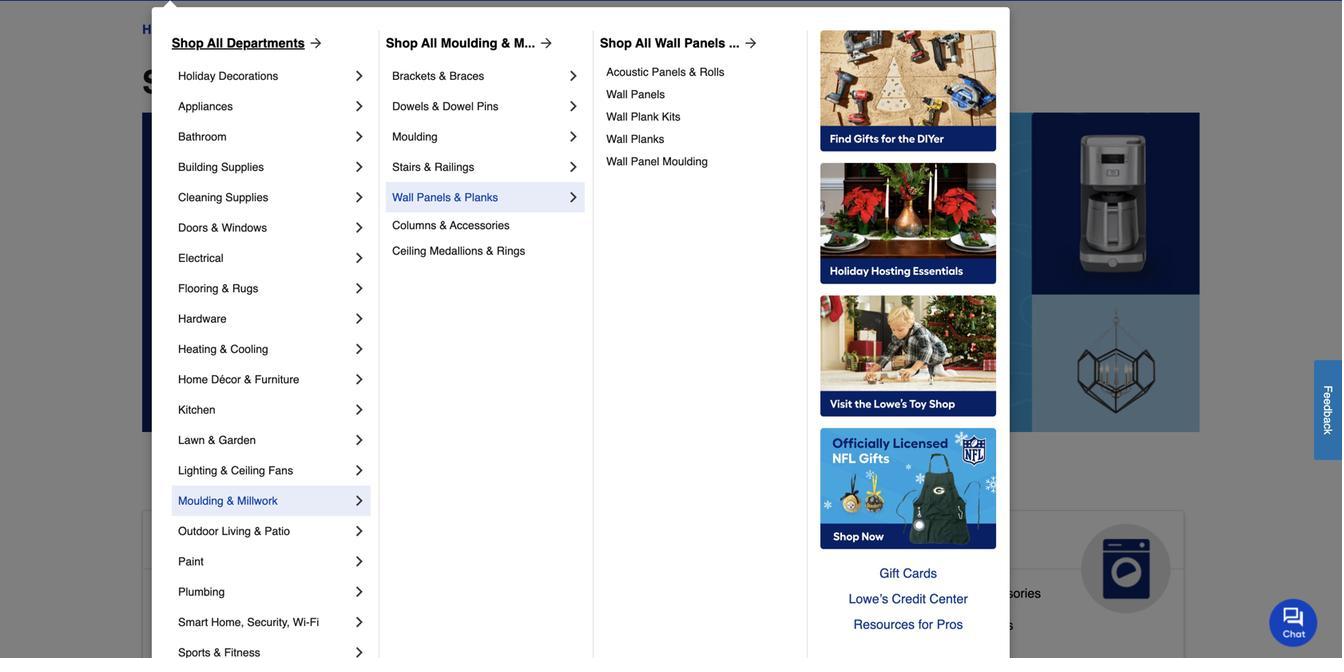 Task type: vqa. For each thing, say whether or not it's contained in the screenshot.
PANELS related to Acoustic Panels & Rolls
yes



Task type: locate. For each thing, give the bounding box(es) containing it.
resources for pros
[[854, 617, 963, 632]]

wall for wall panels
[[607, 88, 628, 101]]

ceiling
[[392, 245, 427, 257], [231, 464, 265, 477]]

smart
[[178, 616, 208, 629]]

all up brackets & braces
[[421, 36, 437, 50]]

& inside shop all moulding & m... 'link'
[[501, 36, 511, 50]]

wall left panel
[[607, 155, 628, 168]]

chevron right image for smart home, security, wi-fi
[[352, 615, 368, 631]]

1 vertical spatial ceiling
[[231, 464, 265, 477]]

0 horizontal spatial appliances link
[[178, 91, 352, 121]]

bathroom up smart home, security, wi-fi
[[220, 586, 276, 601]]

arrow right image for shop all wall panels ...
[[740, 35, 759, 51]]

& right houses,
[[621, 644, 630, 658]]

all for shop all departments
[[207, 36, 223, 50]]

windows
[[222, 221, 267, 234]]

& right lighting on the bottom left of the page
[[221, 464, 228, 477]]

lighting & ceiling fans link
[[178, 455, 352, 486]]

outdoor living & patio link
[[178, 516, 352, 547]]

& inside moulding & millwork link
[[227, 495, 234, 507]]

chevron right image for heating & cooling
[[352, 341, 368, 357]]

& right doors
[[211, 221, 219, 234]]

& inside beverage & wine chillers link
[[926, 618, 935, 633]]

shop for shop all departments
[[172, 36, 204, 50]]

home
[[142, 22, 178, 37], [178, 373, 208, 386], [279, 531, 341, 556]]

panels up 'acoustic panels & rolls' link
[[684, 36, 726, 50]]

1 horizontal spatial shop
[[386, 36, 418, 50]]

chevron right image for stairs & railings
[[566, 159, 582, 175]]

2 e from the top
[[1322, 399, 1335, 405]]

0 vertical spatial planks
[[631, 133, 665, 145]]

& left m...
[[501, 36, 511, 50]]

resources for pros link
[[821, 612, 997, 638]]

0 horizontal spatial planks
[[465, 191, 498, 204]]

0 vertical spatial home
[[142, 22, 178, 37]]

1 vertical spatial home
[[178, 373, 208, 386]]

shop up holiday
[[172, 36, 204, 50]]

1 vertical spatial bathroom
[[220, 586, 276, 601]]

3 accessible from the top
[[156, 618, 217, 633]]

& left rolls
[[689, 66, 697, 78]]

accessories
[[450, 219, 510, 232], [973, 586, 1041, 601]]

& left braces
[[439, 70, 446, 82]]

2 accessible from the top
[[156, 586, 217, 601]]

shop all wall panels ... link
[[600, 34, 759, 53]]

building supplies link
[[178, 152, 352, 182]]

b
[[1322, 411, 1335, 417]]

bathroom link
[[178, 121, 352, 152]]

arrow right image up the shop all departments
[[305, 35, 324, 51]]

& right lawn at left
[[208, 434, 216, 447]]

& inside ceiling medallions & rings link
[[486, 245, 494, 257]]

chevron right image for appliances
[[352, 98, 368, 114]]

0 horizontal spatial accessories
[[450, 219, 510, 232]]

e
[[1322, 392, 1335, 399], [1322, 399, 1335, 405]]

visit the lowe's toy shop. image
[[821, 296, 997, 417]]

panels down shop all wall panels ...
[[652, 66, 686, 78]]

1 horizontal spatial planks
[[631, 133, 665, 145]]

brackets
[[392, 70, 436, 82]]

wall for wall planks
[[607, 133, 628, 145]]

chevron right image for lighting & ceiling fans
[[352, 463, 368, 479]]

& left rugs
[[222, 282, 229, 295]]

planks up panel
[[631, 133, 665, 145]]

accessible
[[156, 531, 273, 556], [156, 586, 217, 601], [156, 618, 217, 633]]

brackets & braces
[[392, 70, 484, 82]]

wall left 'plank' on the left of page
[[607, 110, 628, 123]]

moulding
[[441, 36, 498, 50], [392, 130, 438, 143], [663, 155, 708, 168], [178, 495, 224, 507]]

2 vertical spatial supplies
[[569, 612, 618, 626]]

all for shop all wall panels ...
[[635, 36, 652, 50]]

enjoy savings year-round. no matter what you're shopping for, find what you need at a great price. image
[[142, 113, 1200, 432]]

d
[[1322, 405, 1335, 411]]

1 horizontal spatial home
[[178, 373, 208, 386]]

all
[[207, 36, 223, 50], [421, 36, 437, 50], [635, 36, 652, 50], [230, 64, 271, 101]]

lawn & garden
[[178, 434, 256, 447]]

credit
[[892, 592, 926, 607]]

wall
[[655, 36, 681, 50], [607, 88, 628, 101], [607, 110, 628, 123], [607, 133, 628, 145], [607, 155, 628, 168], [392, 191, 414, 204]]

moulding inside 'link'
[[441, 36, 498, 50]]

wall down acoustic at the left
[[607, 88, 628, 101]]

accessible for accessible bathroom
[[156, 586, 217, 601]]

& left rings
[[486, 245, 494, 257]]

patio
[[265, 525, 290, 538]]

holiday decorations link
[[178, 61, 352, 91]]

supplies up cleaning supplies
[[221, 161, 264, 173]]

hardware link
[[178, 304, 352, 334]]

all down shop all departments link
[[230, 64, 271, 101]]

beverage
[[868, 618, 923, 633]]

cleaning supplies link
[[178, 182, 352, 213]]

paint
[[178, 555, 204, 568]]

& inside wall panels & planks link
[[454, 191, 462, 204]]

1 horizontal spatial pet
[[615, 531, 650, 556]]

2 horizontal spatial shop
[[600, 36, 632, 50]]

accessible inside 'link'
[[156, 618, 217, 633]]

appliances link up chillers
[[855, 511, 1184, 614]]

arrow right image
[[305, 35, 324, 51], [740, 35, 759, 51]]

livestock supplies
[[512, 612, 618, 626]]

& left dowel
[[432, 100, 440, 113]]

0 vertical spatial accessible
[[156, 531, 273, 556]]

shop up brackets
[[386, 36, 418, 50]]

departments for shop
[[280, 64, 475, 101]]

2 horizontal spatial home
[[279, 531, 341, 556]]

heating
[[178, 343, 217, 356]]

panels down stairs & railings
[[417, 191, 451, 204]]

supplies
[[221, 161, 264, 173], [225, 191, 268, 204], [569, 612, 618, 626]]

moulding down wall planks link
[[663, 155, 708, 168]]

1 accessible from the top
[[156, 531, 273, 556]]

e up b
[[1322, 399, 1335, 405]]

hardware
[[178, 312, 227, 325]]

all up acoustic at the left
[[635, 36, 652, 50]]

0 vertical spatial pet
[[615, 531, 650, 556]]

rugs
[[232, 282, 258, 295]]

wall down wall plank kits at the top of the page
[[607, 133, 628, 145]]

wall panel moulding link
[[607, 150, 796, 173]]

ceiling down the columns
[[392, 245, 427, 257]]

& right décor
[[244, 373, 252, 386]]

1 vertical spatial furniture
[[633, 644, 685, 658]]

& inside pet beds, houses, & furniture link
[[621, 644, 630, 658]]

moulding link
[[392, 121, 566, 152]]

ceiling up the millwork
[[231, 464, 265, 477]]

& right parts
[[961, 586, 970, 601]]

panels for wall panels & planks
[[417, 191, 451, 204]]

all for shop all departments
[[230, 64, 271, 101]]

& right the animal
[[593, 531, 609, 556]]

moulding & millwork
[[178, 495, 278, 507]]

all up the holiday decorations
[[207, 36, 223, 50]]

chevron right image for building supplies
[[352, 159, 368, 175]]

furniture down heating & cooling link
[[255, 373, 299, 386]]

1 vertical spatial pet
[[512, 644, 531, 658]]

appliance
[[868, 586, 924, 601]]

home,
[[211, 616, 244, 629]]

0 horizontal spatial ceiling
[[231, 464, 265, 477]]

& left cooling
[[220, 343, 227, 356]]

0 horizontal spatial pet
[[512, 644, 531, 658]]

a
[[1322, 417, 1335, 424]]

1 horizontal spatial appliances
[[868, 531, 987, 556]]

arrow right image inside shop all wall panels ... 'link'
[[740, 35, 759, 51]]

0 horizontal spatial shop
[[172, 36, 204, 50]]

1 arrow right image from the left
[[305, 35, 324, 51]]

doors
[[178, 221, 208, 234]]

arrow right image
[[535, 35, 555, 51]]

supplies for livestock supplies
[[569, 612, 618, 626]]

smart home, security, wi-fi link
[[178, 607, 352, 638]]

rolls
[[700, 66, 725, 78]]

wall for wall plank kits
[[607, 110, 628, 123]]

arrow right image inside shop all departments link
[[305, 35, 324, 51]]

wall up acoustic panels & rolls
[[655, 36, 681, 50]]

None search field
[[505, 0, 942, 3]]

heating & cooling
[[178, 343, 268, 356]]

1 vertical spatial accessories
[[973, 586, 1041, 601]]

0 vertical spatial furniture
[[255, 373, 299, 386]]

& left patio
[[254, 525, 262, 538]]

0 vertical spatial appliances link
[[178, 91, 352, 121]]

& inside stairs & railings link
[[424, 161, 432, 173]]

chevron right image for cleaning supplies
[[352, 189, 368, 205]]

gift
[[880, 566, 900, 581]]

chevron right image for paint
[[352, 554, 368, 570]]

shop for shop all wall panels ...
[[600, 36, 632, 50]]

accessible for accessible bedroom
[[156, 618, 217, 633]]

dowels
[[392, 100, 429, 113]]

wall panel moulding
[[607, 155, 708, 168]]

pet
[[615, 531, 650, 556], [512, 644, 531, 658]]

cleaning supplies
[[178, 191, 268, 204]]

& right stairs
[[424, 161, 432, 173]]

resources
[[854, 617, 915, 632]]

wall for wall panels & planks
[[392, 191, 414, 204]]

chevron right image for plumbing
[[352, 584, 368, 600]]

supplies for cleaning supplies
[[225, 191, 268, 204]]

doors & windows
[[178, 221, 267, 234]]

supplies up windows
[[225, 191, 268, 204]]

0 horizontal spatial arrow right image
[[305, 35, 324, 51]]

panels up 'plank' on the left of page
[[631, 88, 665, 101]]

chevron right image for dowels & dowel pins
[[566, 98, 582, 114]]

m...
[[514, 36, 535, 50]]

departments for shop
[[227, 36, 305, 50]]

chevron right image for outdoor living & patio
[[352, 523, 368, 539]]

f e e d b a c k
[[1322, 386, 1335, 435]]

0 vertical spatial supplies
[[221, 161, 264, 173]]

0 horizontal spatial home
[[142, 22, 178, 37]]

shop up acoustic at the left
[[600, 36, 632, 50]]

appliances link
[[178, 91, 352, 121], [855, 511, 1184, 614]]

shop all wall panels ...
[[600, 36, 740, 50]]

& inside 'appliance parts & accessories' link
[[961, 586, 970, 601]]

1 horizontal spatial ceiling
[[392, 245, 427, 257]]

furniture right houses,
[[633, 644, 685, 658]]

livestock supplies link
[[512, 608, 618, 640]]

appliances image
[[1082, 524, 1171, 614]]

shop all moulding & m...
[[386, 36, 535, 50]]

1 vertical spatial supplies
[[225, 191, 268, 204]]

bathroom up building
[[178, 130, 227, 143]]

1 e from the top
[[1322, 392, 1335, 399]]

accessible bedroom
[[156, 618, 272, 633]]

accessories up chillers
[[973, 586, 1041, 601]]

chevron right image
[[352, 98, 368, 114], [352, 129, 368, 145], [566, 129, 582, 145], [352, 159, 368, 175], [566, 189, 582, 205], [352, 220, 368, 236], [352, 250, 368, 266], [352, 341, 368, 357], [352, 402, 368, 418], [352, 463, 368, 479], [352, 523, 368, 539], [352, 554, 368, 570], [352, 584, 368, 600], [352, 645, 368, 658]]

shop for shop all moulding & m...
[[386, 36, 418, 50]]

chevron right image for doors & windows
[[352, 220, 368, 236]]

1 shop from the left
[[172, 36, 204, 50]]

0 vertical spatial bathroom
[[178, 130, 227, 143]]

appliances down holiday
[[178, 100, 233, 113]]

decorations
[[219, 70, 278, 82]]

& inside 'acoustic panels & rolls' link
[[689, 66, 697, 78]]

ceiling medallions & rings
[[392, 245, 525, 257]]

animal & pet care image
[[726, 524, 815, 614]]

appliance parts & accessories
[[868, 586, 1041, 601]]

beverage & wine chillers link
[[868, 614, 1014, 646]]

kitchen link
[[178, 395, 352, 425]]

shop
[[172, 36, 204, 50], [386, 36, 418, 50], [600, 36, 632, 50]]

doors & windows link
[[178, 213, 352, 243]]

appliances up cards
[[868, 531, 987, 556]]

living
[[222, 525, 251, 538]]

appliances
[[178, 100, 233, 113], [868, 531, 987, 556]]

moulding up outdoor
[[178, 495, 224, 507]]

appliances link down the decorations on the left top of page
[[178, 91, 352, 121]]

stairs & railings
[[392, 161, 474, 173]]

lowe's credit center
[[849, 592, 968, 607]]

1 vertical spatial appliances link
[[855, 511, 1184, 614]]

supplies up pet beds, houses, & furniture link
[[569, 612, 618, 626]]

& left pros at the bottom right of page
[[926, 618, 935, 633]]

animal & pet care link
[[499, 511, 828, 614]]

panels
[[684, 36, 726, 50], [652, 66, 686, 78], [631, 88, 665, 101], [417, 191, 451, 204]]

lighting
[[178, 464, 217, 477]]

& down wall panels & planks on the top left of page
[[440, 219, 447, 232]]

& inside lighting & ceiling fans link
[[221, 464, 228, 477]]

accessories up ceiling medallions & rings link
[[450, 219, 510, 232]]

2 vertical spatial accessible
[[156, 618, 217, 633]]

find gifts for the diyer. image
[[821, 30, 997, 152]]

departments link
[[192, 20, 265, 39]]

chevron right image
[[352, 68, 368, 84], [566, 68, 582, 84], [566, 98, 582, 114], [566, 159, 582, 175], [352, 189, 368, 205], [352, 280, 368, 296], [352, 311, 368, 327], [352, 372, 368, 388], [352, 432, 368, 448], [352, 493, 368, 509], [352, 615, 368, 631]]

home décor & furniture link
[[178, 364, 352, 395]]

gift cards
[[880, 566, 937, 581]]

& left the millwork
[[227, 495, 234, 507]]

1 vertical spatial accessible
[[156, 586, 217, 601]]

2 shop from the left
[[386, 36, 418, 50]]

moulding up braces
[[441, 36, 498, 50]]

2 arrow right image from the left
[[740, 35, 759, 51]]

3 shop from the left
[[600, 36, 632, 50]]

e up d on the bottom
[[1322, 392, 1335, 399]]

1 horizontal spatial arrow right image
[[740, 35, 759, 51]]

& inside animal & pet care
[[593, 531, 609, 556]]

electrical link
[[178, 243, 352, 273]]

0 vertical spatial appliances
[[178, 100, 233, 113]]

plank
[[631, 110, 659, 123]]

planks up the columns & accessories link
[[465, 191, 498, 204]]

& inside heating & cooling link
[[220, 343, 227, 356]]

arrow right image for shop all departments
[[305, 35, 324, 51]]

panels inside 'link'
[[684, 36, 726, 50]]

accessible for accessible home
[[156, 531, 273, 556]]

medallions
[[430, 245, 483, 257]]

cards
[[903, 566, 937, 581]]

& up columns & accessories
[[454, 191, 462, 204]]

arrow right image up 'acoustic panels & rolls' link
[[740, 35, 759, 51]]

wall up the columns
[[392, 191, 414, 204]]

shop all departments
[[172, 36, 305, 50]]



Task type: describe. For each thing, give the bounding box(es) containing it.
chevron right image for wall panels & planks
[[566, 189, 582, 205]]

shop all moulding & m... link
[[386, 34, 555, 53]]

stairs
[[392, 161, 421, 173]]

accessible home image
[[370, 524, 459, 614]]

chat invite button image
[[1270, 599, 1319, 647]]

animal
[[512, 531, 586, 556]]

lighting & ceiling fans
[[178, 464, 293, 477]]

fans
[[268, 464, 293, 477]]

paint link
[[178, 547, 352, 577]]

lowe's credit center link
[[821, 587, 997, 612]]

dowels & dowel pins link
[[392, 91, 566, 121]]

millwork
[[237, 495, 278, 507]]

moulding & millwork link
[[178, 486, 352, 516]]

for
[[919, 617, 933, 632]]

c
[[1322, 424, 1335, 429]]

0 vertical spatial ceiling
[[392, 245, 427, 257]]

pet inside animal & pet care
[[615, 531, 650, 556]]

1 horizontal spatial furniture
[[633, 644, 685, 658]]

k
[[1322, 429, 1335, 435]]

wall inside 'link'
[[655, 36, 681, 50]]

0 horizontal spatial appliances
[[178, 100, 233, 113]]

chevron right image for holiday decorations
[[352, 68, 368, 84]]

home link
[[142, 20, 178, 39]]

braces
[[450, 70, 484, 82]]

home for home décor & furniture
[[178, 373, 208, 386]]

chevron right image for hardware
[[352, 311, 368, 327]]

pet beds, houses, & furniture
[[512, 644, 685, 658]]

cleaning
[[178, 191, 222, 204]]

kitchen
[[178, 404, 216, 416]]

lawn & garden link
[[178, 425, 352, 455]]

dowel
[[443, 100, 474, 113]]

pet inside pet beds, houses, & furniture link
[[512, 644, 531, 658]]

f
[[1322, 386, 1335, 392]]

fi
[[310, 616, 319, 629]]

décor
[[211, 373, 241, 386]]

animal & pet care
[[512, 531, 650, 582]]

accessible bedroom link
[[156, 614, 272, 646]]

1 vertical spatial planks
[[465, 191, 498, 204]]

0 horizontal spatial furniture
[[255, 373, 299, 386]]

building
[[178, 161, 218, 173]]

appliance parts & accessories link
[[868, 583, 1041, 614]]

columns & accessories
[[392, 219, 510, 232]]

care
[[512, 556, 562, 582]]

officially licensed n f l gifts. shop now. image
[[821, 428, 997, 550]]

columns & accessories link
[[392, 213, 582, 238]]

electrical
[[178, 252, 224, 265]]

accessible home
[[156, 531, 341, 556]]

chevron right image for kitchen
[[352, 402, 368, 418]]

& inside doors & windows link
[[211, 221, 219, 234]]

chevron right image for flooring & rugs
[[352, 280, 368, 296]]

accessible bathroom link
[[156, 583, 276, 614]]

lawn
[[178, 434, 205, 447]]

heating & cooling link
[[178, 334, 352, 364]]

bedroom
[[220, 618, 272, 633]]

pins
[[477, 100, 499, 113]]

& inside flooring & rugs link
[[222, 282, 229, 295]]

kits
[[662, 110, 681, 123]]

wall panels & planks link
[[392, 182, 566, 213]]

chevron right image for home décor & furniture
[[352, 372, 368, 388]]

moulding down dowels
[[392, 130, 438, 143]]

chevron right image for bathroom
[[352, 129, 368, 145]]

& inside "dowels & dowel pins" link
[[432, 100, 440, 113]]

& inside the columns & accessories link
[[440, 219, 447, 232]]

railings
[[435, 161, 474, 173]]

flooring
[[178, 282, 219, 295]]

accessible bathroom
[[156, 586, 276, 601]]

2 vertical spatial home
[[279, 531, 341, 556]]

chevron right image for electrical
[[352, 250, 368, 266]]

wall for wall panel moulding
[[607, 155, 628, 168]]

pros
[[937, 617, 963, 632]]

brackets & braces link
[[392, 61, 566, 91]]

livestock
[[512, 612, 565, 626]]

chevron right image for lawn & garden
[[352, 432, 368, 448]]

flooring & rugs link
[[178, 273, 352, 304]]

building supplies
[[178, 161, 264, 173]]

acoustic panels & rolls
[[607, 66, 725, 78]]

0 vertical spatial accessories
[[450, 219, 510, 232]]

plumbing
[[178, 586, 225, 599]]

1 horizontal spatial appliances link
[[855, 511, 1184, 614]]

acoustic panels & rolls link
[[607, 61, 796, 83]]

lowe's
[[849, 592, 889, 607]]

1 vertical spatial appliances
[[868, 531, 987, 556]]

chevron right image for brackets & braces
[[566, 68, 582, 84]]

all for shop all moulding & m...
[[421, 36, 437, 50]]

& inside lawn & garden link
[[208, 434, 216, 447]]

stairs & railings link
[[392, 152, 566, 182]]

& inside outdoor living & patio link
[[254, 525, 262, 538]]

gift cards link
[[821, 561, 997, 587]]

wall plank kits link
[[607, 105, 796, 128]]

home for home
[[142, 22, 178, 37]]

wall plank kits
[[607, 110, 681, 123]]

& inside brackets & braces link
[[439, 70, 446, 82]]

chevron right image for moulding
[[566, 129, 582, 145]]

chevron right image for moulding & millwork
[[352, 493, 368, 509]]

wall panels
[[607, 88, 665, 101]]

panels for wall panels
[[631, 88, 665, 101]]

chillers
[[971, 618, 1014, 633]]

outdoor
[[178, 525, 219, 538]]

home décor & furniture
[[178, 373, 299, 386]]

& inside home décor & furniture link
[[244, 373, 252, 386]]

acoustic
[[607, 66, 649, 78]]

parts
[[928, 586, 958, 601]]

ceiling medallions & rings link
[[392, 238, 582, 264]]

security,
[[247, 616, 290, 629]]

wall planks
[[607, 133, 665, 145]]

panel
[[631, 155, 660, 168]]

shop all departments link
[[172, 34, 324, 53]]

panels for acoustic panels & rolls
[[652, 66, 686, 78]]

holiday hosting essentials. image
[[821, 163, 997, 284]]

dowels & dowel pins
[[392, 100, 499, 113]]

pet beds, houses, & furniture link
[[512, 640, 685, 658]]

supplies for building supplies
[[221, 161, 264, 173]]

plumbing link
[[178, 577, 352, 607]]

smart home, security, wi-fi
[[178, 616, 319, 629]]

1 horizontal spatial accessories
[[973, 586, 1041, 601]]

wall planks link
[[607, 128, 796, 150]]



